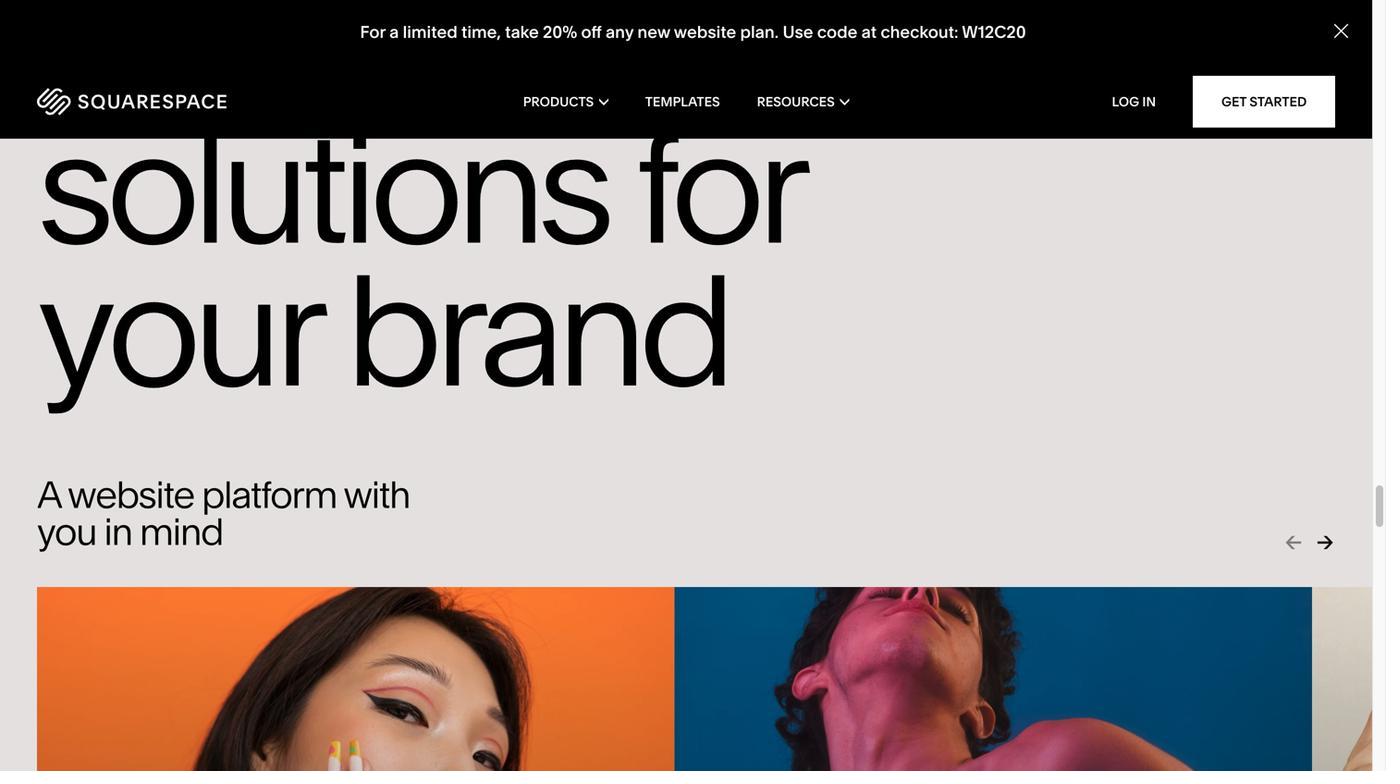 Task type: vqa. For each thing, say whether or not it's contained in the screenshot.
Colton image
no



Task type: describe. For each thing, give the bounding box(es) containing it.
→
[[1318, 530, 1334, 554]]

take
[[505, 22, 539, 42]]

off
[[581, 22, 602, 42]]

squarespace logo image
[[37, 88, 227, 116]]

website inside a website platform with you in mind
[[67, 472, 194, 517]]

solutions
[[37, 93, 607, 282]]

w12c20
[[962, 22, 1027, 42]]

resources button
[[757, 65, 850, 139]]

a woman with dark hair and unique jewelry in front of an orange background. image
[[37, 587, 675, 772]]

at
[[862, 22, 877, 42]]

use
[[783, 22, 814, 42]]

←
[[1286, 530, 1303, 554]]

0 vertical spatial website
[[674, 22, 737, 42]]

modern
[[37, 0, 553, 139]]

for
[[635, 93, 799, 282]]

templates link
[[646, 65, 720, 139]]

any
[[606, 22, 634, 42]]

get
[[1222, 94, 1247, 110]]

a
[[37, 472, 61, 517]]

you
[[37, 509, 96, 554]]

a woman with brown hair using an old camera in front of a grey wall, wearing an olive shirt. image
[[1313, 587, 1387, 772]]

code
[[818, 22, 858, 42]]

mind
[[140, 509, 223, 554]]

checkout:
[[881, 22, 959, 42]]

platform
[[202, 472, 337, 517]]

for
[[360, 22, 386, 42]]

time,
[[462, 22, 501, 42]]

get started link
[[1194, 76, 1336, 128]]

squarespace logo link
[[37, 88, 297, 116]]

products
[[523, 94, 594, 110]]

started
[[1250, 94, 1308, 110]]

log             in link
[[1113, 94, 1157, 110]]

a shirtless person doing yoga with closed eyes, bathed in pinkish light against a blue background. image
[[675, 587, 1313, 772]]



Task type: locate. For each thing, give the bounding box(es) containing it.
website right a
[[67, 472, 194, 517]]

limited
[[403, 22, 458, 42]]

a website platform with you in mind
[[37, 472, 410, 554]]

new
[[638, 22, 671, 42]]

get started
[[1222, 94, 1308, 110]]

plan.
[[741, 22, 779, 42]]

→ button
[[1316, 530, 1336, 554]]

templates
[[646, 94, 720, 110]]

1 vertical spatial website
[[67, 472, 194, 517]]

20%
[[543, 22, 578, 42]]

products button
[[523, 65, 609, 139]]

1 horizontal spatial website
[[674, 22, 737, 42]]

log             in
[[1113, 94, 1157, 110]]

log
[[1113, 94, 1140, 110]]

resources
[[757, 94, 835, 110]]

modern solutions for your brand
[[37, 0, 799, 425]]

← button
[[1284, 530, 1305, 554]]

with
[[344, 472, 410, 517]]

brand
[[345, 236, 728, 425]]

in
[[104, 509, 132, 554]]

a
[[390, 22, 399, 42]]

website
[[674, 22, 737, 42], [67, 472, 194, 517]]

for a limited time, take 20% off any new website plan. use code at checkout: w12c20
[[360, 22, 1027, 42]]

website right the new on the left of the page
[[674, 22, 737, 42]]

0 horizontal spatial website
[[67, 472, 194, 517]]

in
[[1143, 94, 1157, 110]]

your
[[37, 236, 316, 425]]



